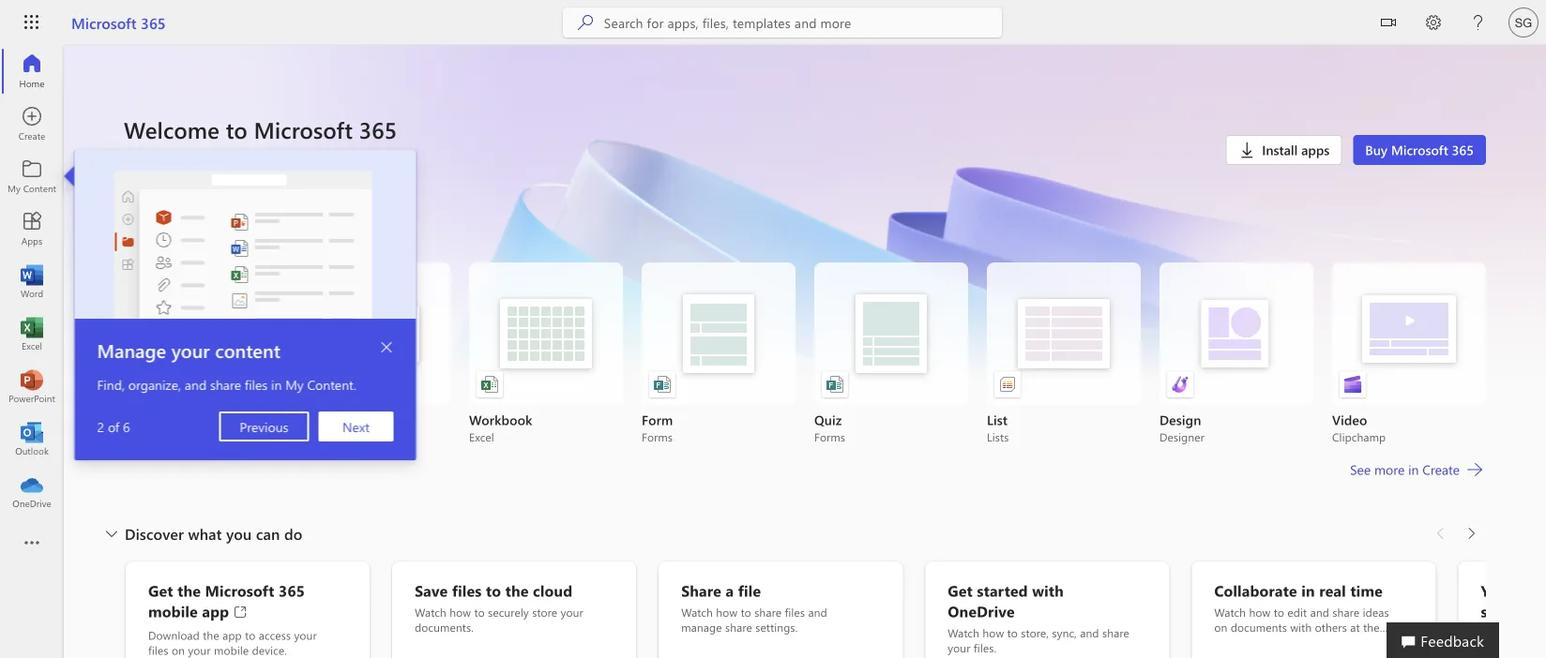 Task type: vqa. For each thing, say whether or not it's contained in the screenshot.


Task type: describe. For each thing, give the bounding box(es) containing it.
how inside your all-in learn how to
[[1512, 628, 1534, 643]]

your
[[1481, 581, 1514, 601]]

manage your content
[[97, 338, 280, 363]]

design designer
[[1160, 411, 1205, 445]]

discover what you can do button
[[99, 519, 306, 549]]

your right the access
[[294, 628, 317, 643]]

manage
[[681, 620, 722, 635]]

word
[[124, 430, 152, 445]]

files.
[[974, 641, 997, 656]]

and inside share a file watch how to share files and manage share settings.
[[808, 605, 827, 620]]

quiz forms
[[814, 411, 845, 445]]

the inside get the microsoft 365 mobile app
[[177, 581, 201, 601]]

microsoft 365 banner
[[0, 0, 1546, 48]]

previous
[[240, 418, 288, 435]]

install apps button
[[1226, 135, 1342, 165]]

watch inside collaborate in real time watch how to edit and share ideas on documents with others at the same time.
[[1215, 605, 1246, 620]]

share inside the get started with onedrive watch how to store, sync, and share your files.
[[1103, 626, 1130, 641]]

previous button
[[219, 412, 309, 442]]

forms for quiz
[[814, 430, 845, 445]]

create new element
[[124, 221, 1486, 519]]

store
[[532, 605, 558, 620]]

buy microsoft 365 button
[[1353, 135, 1486, 165]]

free
[[131, 156, 154, 171]]

onedrive
[[948, 601, 1015, 622]]

lists list image
[[998, 375, 1017, 394]]

buy microsoft 365
[[1366, 141, 1474, 159]]

on inside download the app to access your files on your mobile device.
[[172, 643, 185, 658]]

mobile inside download the app to access your files on your mobile device.
[[214, 643, 249, 658]]

list
[[987, 411, 1008, 429]]

designer
[[1160, 430, 1205, 445]]

buy
[[1366, 141, 1388, 159]]

find, organize, and share files in my content.
[[97, 376, 356, 393]]

designer design image
[[1171, 375, 1190, 394]]

see more in create
[[1350, 461, 1460, 479]]

securely
[[488, 605, 529, 620]]

mobile inside get the microsoft 365 mobile app
[[148, 601, 198, 622]]

document word
[[124, 411, 187, 445]]

2
[[97, 418, 104, 436]]

powerpoint
[[297, 430, 353, 445]]

the inside save files to the cloud watch how to securely store your documents.
[[505, 581, 529, 601]]

cloud
[[533, 581, 573, 601]]

apps image
[[23, 220, 41, 238]]

the inside download the app to access your files on your mobile device.
[[203, 628, 219, 643]]

document
[[124, 411, 187, 429]]

discover
[[125, 524, 184, 544]]

to up securely
[[486, 581, 501, 601]]

manage
[[97, 338, 166, 363]]

video clipchamp
[[1332, 411, 1386, 445]]

new quiz image
[[826, 375, 844, 394]]

learn
[[1481, 628, 1509, 643]]

you
[[226, 524, 252, 544]]

your inside dialog
[[171, 338, 210, 363]]

install apps
[[1262, 141, 1330, 159]]

Search box. Suggestions appear as you type. search field
[[604, 8, 1002, 38]]

workbook excel
[[469, 411, 533, 445]]

can
[[256, 524, 280, 544]]

to right welcome
[[226, 114, 248, 145]]

manage your content heading
[[97, 338, 371, 363]]

in inside your all-in learn how to
[[1541, 581, 1546, 601]]

in inside create new element
[[1409, 461, 1419, 479]]

welcome
[[124, 114, 220, 145]]

documents.
[[415, 620, 474, 635]]

powerpoint presentation image
[[308, 375, 327, 394]]

store,
[[1021, 626, 1049, 641]]

apps
[[1302, 141, 1330, 159]]

create new
[[124, 226, 204, 246]]

file
[[738, 581, 761, 601]]

to inside share a file watch how to share files and manage share settings.
[[741, 605, 751, 620]]

365 inside get the microsoft 365 mobile app
[[279, 581, 305, 601]]

a
[[726, 581, 734, 601]]

1 horizontal spatial create
[[1423, 461, 1460, 479]]

files inside manage your content dialog
[[245, 376, 267, 393]]

share
[[681, 581, 722, 601]]

this account doesn't have a microsoft 365 subscription. click to view your benefits. tooltip
[[124, 154, 161, 173]]

at
[[1351, 620, 1360, 635]]

create image
[[23, 114, 41, 133]]

microsoft 365
[[71, 12, 166, 32]]

install
[[1262, 141, 1298, 159]]

same
[[1215, 635, 1241, 650]]

workbook
[[469, 411, 533, 429]]

microsoft inside get the microsoft 365 mobile app
[[205, 581, 274, 601]]

time
[[1351, 581, 1383, 601]]

others
[[1315, 620, 1347, 635]]

on inside collaborate in real time watch how to edit and share ideas on documents with others at the same time.
[[1215, 620, 1228, 635]]

documents
[[1231, 620, 1287, 635]]

to inside the get started with onedrive watch how to store, sync, and share your files.
[[1007, 626, 1018, 641]]

content.
[[307, 376, 356, 393]]

sync,
[[1052, 626, 1077, 641]]

to inside your all-in learn how to
[[1537, 628, 1546, 643]]

feedback
[[1421, 631, 1484, 651]]

my content image
[[23, 167, 41, 186]]

share down "file"
[[755, 605, 782, 620]]

feedback button
[[1387, 623, 1499, 659]]

organize,
[[128, 376, 181, 393]]

excel image
[[23, 325, 41, 343]]

share right manage
[[725, 620, 752, 635]]

how inside the get started with onedrive watch how to store, sync, and share your files.
[[983, 626, 1004, 641]]

forms for form
[[642, 430, 673, 445]]

presentation
[[297, 411, 373, 429]]

discover what you can do
[[125, 524, 302, 544]]

my
[[285, 376, 303, 393]]

 button
[[372, 333, 402, 363]]

sg button
[[1501, 0, 1546, 45]]

share inside collaborate in real time watch how to edit and share ideas on documents with others at the same time.
[[1333, 605, 1360, 620]]



Task type: locate. For each thing, give the bounding box(es) containing it.
to left the access
[[245, 628, 256, 643]]

files inside download the app to access your files on your mobile device.
[[148, 643, 168, 658]]

list lists
[[987, 411, 1009, 445]]

with up store,
[[1032, 581, 1064, 601]]

app down get the microsoft 365 mobile app
[[222, 628, 242, 643]]

app inside get the microsoft 365 mobile app
[[202, 601, 229, 622]]

and down the manage your content
[[185, 376, 206, 393]]

clipchamp video image
[[1344, 375, 1362, 394]]

word image
[[23, 272, 41, 291]]

watch inside save files to the cloud watch how to securely store your documents.
[[415, 605, 446, 620]]

1 horizontal spatial get
[[948, 581, 973, 601]]

sg
[[1515, 15, 1532, 30]]

0 horizontal spatial forms
[[642, 430, 673, 445]]

form forms
[[642, 411, 673, 445]]

0 vertical spatial mobile
[[148, 601, 198, 622]]

1 get from the left
[[148, 581, 173, 601]]

save
[[415, 581, 448, 601]]

see more in create link
[[1348, 459, 1486, 481]]

with inside collaborate in real time watch how to edit and share ideas on documents with others at the same time.
[[1290, 620, 1312, 635]]

1 horizontal spatial on
[[1215, 620, 1228, 635]]

and inside the get started with onedrive watch how to store, sync, and share your files.
[[1080, 626, 1099, 641]]

0 horizontal spatial get
[[148, 581, 173, 601]]

0 vertical spatial app
[[202, 601, 229, 622]]

your up organize,
[[171, 338, 210, 363]]

ideas
[[1363, 605, 1389, 620]]

in inside manage your content dialog
[[271, 376, 282, 393]]

the up download
[[177, 581, 201, 601]]

navigation
[[0, 45, 64, 518]]

save files to the cloud watch how to securely store your documents.
[[415, 581, 583, 635]]

1 horizontal spatial mobile
[[214, 643, 249, 658]]

next
[[342, 418, 370, 435]]

in right the your
[[1541, 581, 1546, 601]]

the right at
[[1363, 620, 1380, 635]]

1 forms from the left
[[642, 430, 673, 445]]

the
[[177, 581, 201, 601], [505, 581, 529, 601], [1363, 620, 1380, 635], [203, 628, 219, 643]]

share right sync,
[[1103, 626, 1130, 641]]

forms inside form forms
[[642, 430, 673, 445]]

and right settings.
[[808, 605, 827, 620]]

see
[[1350, 461, 1371, 479]]

watch down onedrive
[[948, 626, 980, 641]]

to left securely
[[474, 605, 485, 620]]

1 vertical spatial mobile
[[214, 643, 249, 658]]

the right download
[[203, 628, 219, 643]]

1 horizontal spatial with
[[1290, 620, 1312, 635]]

word document image
[[135, 375, 154, 394]]

watch down save
[[415, 605, 446, 620]]

list
[[124, 263, 1486, 445]]

get for get started with onedrive watch how to store, sync, and share your files.
[[948, 581, 973, 601]]

create
[[124, 226, 168, 246], [1423, 461, 1460, 479]]

how left securely
[[450, 605, 471, 620]]

and inside manage your content dialog
[[185, 376, 206, 393]]

form
[[642, 411, 673, 429]]

home image
[[23, 62, 41, 81]]

and right edit
[[1310, 605, 1330, 620]]

mobile up download
[[148, 601, 198, 622]]

view more apps image
[[23, 535, 41, 554]]

the up securely
[[505, 581, 529, 601]]

1 vertical spatial on
[[172, 643, 185, 658]]

how right learn
[[1512, 628, 1534, 643]]

on
[[1215, 620, 1228, 635], [172, 643, 185, 658]]

microsoft
[[71, 12, 137, 32], [254, 114, 353, 145], [1391, 141, 1449, 159], [205, 581, 274, 601]]

edit
[[1288, 605, 1307, 620]]

in
[[271, 376, 282, 393], [1409, 461, 1419, 479], [1302, 581, 1315, 601], [1541, 581, 1546, 601]]

more
[[1375, 461, 1405, 479]]

0 vertical spatial with
[[1032, 581, 1064, 601]]

6
[[123, 418, 130, 436]]

get started with onedrive watch how to store, sync, and share your files.
[[948, 581, 1130, 656]]

settings.
[[756, 620, 798, 635]]

started
[[977, 581, 1028, 601]]

with left others
[[1290, 620, 1312, 635]]

time.
[[1244, 635, 1269, 650]]

2 forms from the left
[[814, 430, 845, 445]]

share down manage your content heading
[[210, 376, 241, 393]]

collaborate in real time watch how to edit and share ideas on documents with others at the same time.
[[1215, 581, 1389, 650]]

get
[[148, 581, 173, 601], [948, 581, 973, 601]]

1 horizontal spatial forms
[[814, 430, 845, 445]]

0 vertical spatial on
[[1215, 620, 1228, 635]]

download
[[148, 628, 200, 643]]

with inside the get started with onedrive watch how to store, sync, and share your files.
[[1032, 581, 1064, 601]]

in up edit
[[1302, 581, 1315, 601]]

1 vertical spatial create
[[1423, 461, 1460, 479]]

powerpoint image
[[23, 377, 41, 396]]

on down get the microsoft 365 mobile app
[[172, 643, 185, 658]]

to
[[226, 114, 248, 145], [486, 581, 501, 601], [474, 605, 485, 620], [741, 605, 751, 620], [1274, 605, 1285, 620], [1007, 626, 1018, 641], [245, 628, 256, 643], [1537, 628, 1546, 643]]

how inside share a file watch how to share files and manage share settings.
[[716, 605, 738, 620]]

your left files.
[[948, 641, 971, 656]]

how
[[450, 605, 471, 620], [716, 605, 738, 620], [1249, 605, 1271, 620], [983, 626, 1004, 641], [1512, 628, 1534, 643]]

create left new
[[124, 226, 168, 246]]

share
[[210, 376, 241, 393], [755, 605, 782, 620], [1333, 605, 1360, 620], [725, 620, 752, 635], [1103, 626, 1130, 641]]

files inside save files to the cloud watch how to securely store your documents.
[[452, 581, 482, 601]]

0 horizontal spatial on
[[172, 643, 185, 658]]

get up download
[[148, 581, 173, 601]]

to down all-
[[1537, 628, 1546, 643]]

real
[[1319, 581, 1346, 601]]

get for get the microsoft 365 mobile app
[[148, 581, 173, 601]]

lists
[[987, 430, 1009, 445]]

share down the real
[[1333, 605, 1360, 620]]

in inside collaborate in real time watch how to edit and share ideas on documents with others at the same time.
[[1302, 581, 1315, 601]]

create right "more"
[[1423, 461, 1460, 479]]

to inside collaborate in real time watch how to edit and share ideas on documents with others at the same time.
[[1274, 605, 1285, 620]]


[[1381, 15, 1396, 30]]

designer design image
[[1171, 375, 1190, 394]]

video
[[1332, 411, 1368, 429]]

your
[[171, 338, 210, 363], [561, 605, 583, 620], [294, 628, 317, 643], [948, 641, 971, 656], [188, 643, 211, 658]]

clipchamp
[[1332, 430, 1386, 445]]

microsoft inside banner
[[71, 12, 137, 32]]

0 horizontal spatial with
[[1032, 581, 1064, 601]]

forms survey image
[[653, 375, 672, 394]]

microsoft inside "button"
[[1391, 141, 1449, 159]]

forms down quiz
[[814, 430, 845, 445]]

and
[[185, 376, 206, 393], [808, 605, 827, 620], [1310, 605, 1330, 620], [1080, 626, 1099, 641]]

share inside manage your content dialog
[[210, 376, 241, 393]]

welcome to microsoft 365
[[124, 114, 397, 145]]

next button
[[318, 412, 393, 442]]

next image
[[1462, 519, 1481, 549]]

what
[[188, 524, 222, 544]]

watch up "same" on the bottom of the page
[[1215, 605, 1246, 620]]

how down collaborate
[[1249, 605, 1271, 620]]

to left edit
[[1274, 605, 1285, 620]]

and right sync,
[[1080, 626, 1099, 641]]

the inside collaborate in real time watch how to edit and share ideas on documents with others at the same time.
[[1363, 620, 1380, 635]]

app inside download the app to access your files on your mobile device.
[[222, 628, 242, 643]]

excel
[[469, 430, 494, 445]]

your down get the microsoft 365 mobile app
[[188, 643, 211, 658]]

your inside save files to the cloud watch how to securely store your documents.
[[561, 605, 583, 620]]

get inside get the microsoft 365 mobile app
[[148, 581, 173, 601]]

how inside collaborate in real time watch how to edit and share ideas on documents with others at the same time.
[[1249, 605, 1271, 620]]

share a file watch how to share files and manage share settings.
[[681, 581, 827, 635]]

onedrive image
[[23, 482, 41, 501]]

outlook image
[[23, 430, 41, 449]]


[[379, 341, 394, 356]]

mobile left device. at the left
[[214, 643, 249, 658]]

mobile
[[148, 601, 198, 622], [214, 643, 249, 658]]

2 get from the left
[[948, 581, 973, 601]]

app up download the app to access your files on your mobile device.
[[202, 601, 229, 622]]

0 horizontal spatial create
[[124, 226, 168, 246]]

watch inside share a file watch how to share files and manage share settings.
[[681, 605, 713, 620]]

on left "documents"
[[1215, 620, 1228, 635]]

forms
[[642, 430, 673, 445], [814, 430, 845, 445]]

365 inside banner
[[141, 12, 166, 32]]

watch inside the get started with onedrive watch how to store, sync, and share your files.
[[948, 626, 980, 641]]

device.
[[252, 643, 287, 658]]

new
[[173, 226, 204, 246]]

your inside the get started with onedrive watch how to store, sync, and share your files.
[[948, 641, 971, 656]]

in right "more"
[[1409, 461, 1419, 479]]

how down onedrive
[[983, 626, 1004, 641]]

get up onedrive
[[948, 581, 973, 601]]

files inside share a file watch how to share files and manage share settings.
[[785, 605, 805, 620]]

0 horizontal spatial mobile
[[148, 601, 198, 622]]

content
[[215, 338, 280, 363]]

365
[[141, 12, 166, 32], [359, 114, 397, 145], [1452, 141, 1474, 159], [279, 581, 305, 601]]

get the microsoft 365 mobile app
[[148, 581, 305, 622]]

watch down share on the bottom of the page
[[681, 605, 713, 620]]

manage your content dialog
[[74, 150, 416, 461]]

presentation powerpoint
[[297, 411, 373, 445]]

all-
[[1518, 581, 1541, 601]]

with
[[1032, 581, 1064, 601], [1290, 620, 1312, 635]]

access
[[259, 628, 291, 643]]

download the app to access your files on your mobile device.
[[148, 628, 317, 658]]

1 vertical spatial app
[[222, 628, 242, 643]]

design
[[1160, 411, 1202, 429]]

do
[[284, 524, 302, 544]]

to down "file"
[[741, 605, 751, 620]]

in left my
[[271, 376, 282, 393]]

find,
[[97, 376, 125, 393]]

quiz
[[814, 411, 842, 429]]

1 vertical spatial with
[[1290, 620, 1312, 635]]

your right store
[[561, 605, 583, 620]]

forms down the form
[[642, 430, 673, 445]]

watch
[[415, 605, 446, 620], [681, 605, 713, 620], [1215, 605, 1246, 620], [948, 626, 980, 641]]

of
[[108, 418, 119, 436]]

2 of 6
[[97, 418, 130, 436]]

365 inside "button"
[[1452, 141, 1474, 159]]

None search field
[[563, 8, 1002, 38]]

to left store,
[[1007, 626, 1018, 641]]

to inside download the app to access your files on your mobile device.
[[245, 628, 256, 643]]

get inside the get started with onedrive watch how to store, sync, and share your files.
[[948, 581, 973, 601]]

list containing document
[[124, 263, 1486, 445]]

0 vertical spatial create
[[124, 226, 168, 246]]

and inside collaborate in real time watch how to edit and share ideas on documents with others at the same time.
[[1310, 605, 1330, 620]]

how inside save files to the cloud watch how to securely store your documents.
[[450, 605, 471, 620]]

how down a
[[716, 605, 738, 620]]

your all-in learn how to
[[1481, 581, 1546, 658]]

excel workbook image
[[480, 375, 499, 394]]



